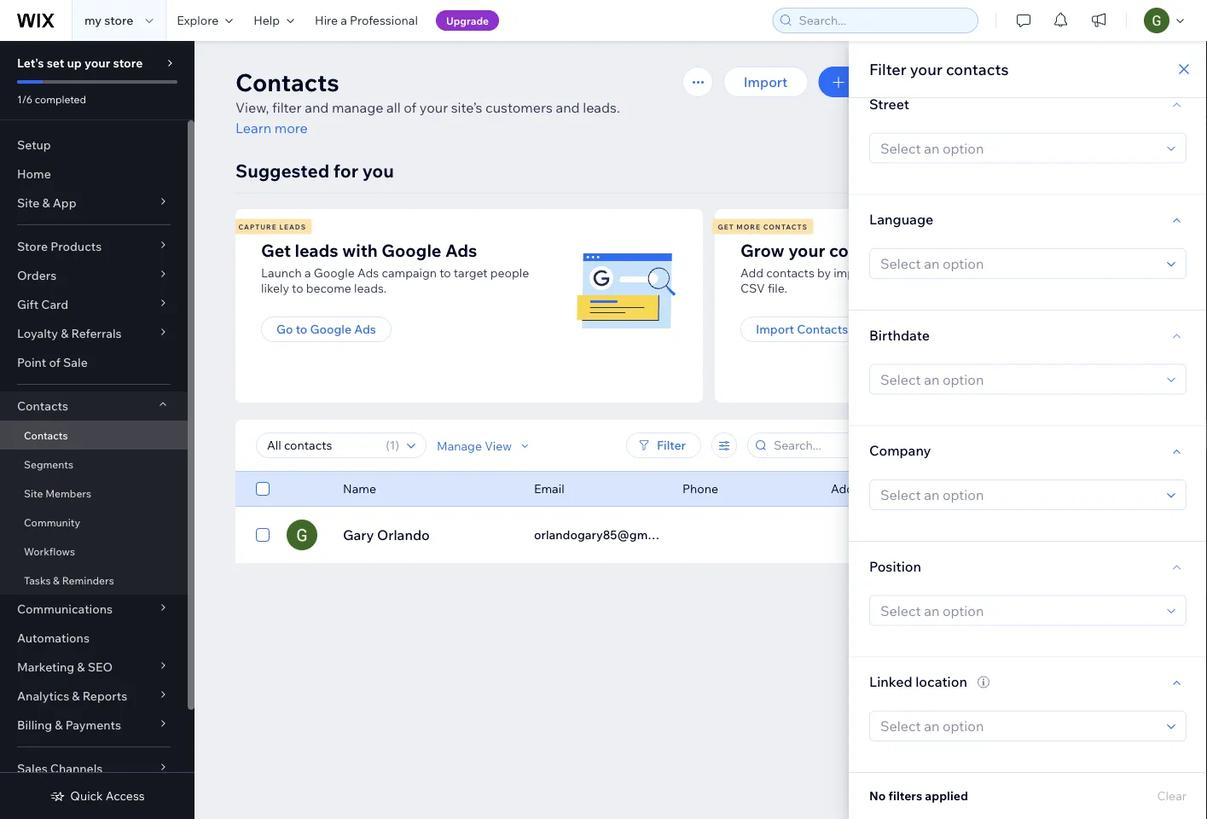 Task type: vqa. For each thing, say whether or not it's contained in the screenshot.
Billing & Payments "dropdown button"
yes



Task type: locate. For each thing, give the bounding box(es) containing it.
communications
[[17, 602, 113, 617]]

contacts
[[947, 59, 1009, 79], [767, 265, 815, 280]]

your
[[84, 55, 110, 70], [911, 59, 943, 79], [420, 99, 448, 116], [789, 239, 826, 261]]

ads inside button
[[354, 322, 376, 337]]

billing & payments
[[17, 718, 121, 733]]

1 and from the left
[[305, 99, 329, 116]]

a down leads
[[305, 265, 311, 280]]

search... field up the filter your contacts
[[794, 9, 973, 32]]

contacts inside "button"
[[797, 322, 849, 337]]

& left the seo
[[77, 660, 85, 675]]

a inside grow your contact list add contacts by importing them via gmail or a csv file.
[[992, 265, 998, 280]]

1 vertical spatial contacts
[[767, 265, 815, 280]]

language
[[870, 211, 934, 228]]

0 horizontal spatial filter
[[657, 438, 686, 453]]

ads up target
[[446, 239, 478, 261]]

& right loyalty
[[61, 326, 69, 341]]

Search... field
[[794, 9, 973, 32], [769, 434, 947, 458]]

1 horizontal spatial filter
[[870, 59, 907, 79]]

ads down with
[[358, 265, 379, 280]]

people
[[491, 265, 530, 280]]

sale
[[63, 355, 88, 370]]

& for marketing
[[77, 660, 85, 675]]

& for analytics
[[72, 689, 80, 704]]

select an option field for birthdate
[[876, 365, 1163, 394]]

target
[[454, 265, 488, 280]]

site's
[[451, 99, 483, 116]]

1 vertical spatial import
[[756, 322, 795, 337]]

google up become
[[314, 265, 355, 280]]

seo
[[88, 660, 113, 675]]

Select an option field
[[876, 134, 1163, 163], [876, 249, 1163, 278], [876, 365, 1163, 394], [876, 481, 1163, 510], [876, 596, 1163, 625], [876, 712, 1163, 741]]

you
[[363, 159, 394, 182]]

import contacts
[[756, 322, 849, 337]]

of inside sidebar element
[[49, 355, 61, 370]]

2 vertical spatial to
[[296, 322, 308, 337]]

1 horizontal spatial leads.
[[583, 99, 620, 116]]

& left the app
[[42, 195, 50, 210]]

to left target
[[440, 265, 451, 280]]

contacts button
[[0, 392, 188, 421]]

Unsaved view field
[[262, 434, 381, 458]]

4 select an option field from the top
[[876, 481, 1163, 510]]

and right customers
[[556, 99, 580, 116]]

import inside the import button
[[744, 73, 788, 90]]

&
[[42, 195, 50, 210], [61, 326, 69, 341], [53, 574, 60, 587], [77, 660, 85, 675], [72, 689, 80, 704], [55, 718, 63, 733]]

add
[[741, 265, 764, 280]]

grow your contact list add contacts by importing them via gmail or a csv file.
[[741, 239, 998, 296]]

billing & payments button
[[0, 711, 188, 740]]

2 horizontal spatial a
[[992, 265, 998, 280]]

site & app
[[17, 195, 76, 210]]

contacts view, filter and manage all of your site's customers and leads. learn more
[[236, 67, 620, 137]]

leads. inside contacts view, filter and manage all of your site's customers and leads. learn more
[[583, 99, 620, 116]]

contacts inside popup button
[[17, 399, 68, 414]]

to down launch
[[292, 281, 304, 296]]

2 select an option field from the top
[[876, 249, 1163, 278]]

all
[[387, 99, 401, 116]]

marketing & seo
[[17, 660, 113, 675]]

google down become
[[310, 322, 352, 337]]

& right tasks
[[53, 574, 60, 587]]

leads. right customers
[[583, 99, 620, 116]]

of right all
[[404, 99, 417, 116]]

launch
[[261, 265, 302, 280]]

site members
[[24, 487, 91, 500]]

search... field up the address
[[769, 434, 947, 458]]

0 vertical spatial import
[[744, 73, 788, 90]]

0 horizontal spatial leads.
[[354, 281, 387, 296]]

filter inside button
[[657, 438, 686, 453]]

& right billing
[[55, 718, 63, 733]]

& inside popup button
[[55, 718, 63, 733]]

go
[[277, 322, 293, 337]]

1 vertical spatial store
[[113, 55, 143, 70]]

no
[[870, 789, 886, 804]]

setup
[[17, 137, 51, 152]]

sidebar element
[[0, 41, 195, 820]]

contacts down by
[[797, 322, 849, 337]]

and right filter
[[305, 99, 329, 116]]

1/6 completed
[[17, 93, 86, 105]]

more
[[275, 120, 308, 137]]

help button
[[243, 0, 305, 41]]

and
[[305, 99, 329, 116], [556, 99, 580, 116]]

0 vertical spatial leads.
[[583, 99, 620, 116]]

0 horizontal spatial a
[[305, 265, 311, 280]]

select an option field for position
[[876, 596, 1163, 625]]

completed
[[35, 93, 86, 105]]

1 vertical spatial search... field
[[769, 434, 947, 458]]

billing
[[17, 718, 52, 733]]

home
[[17, 166, 51, 181]]

google up campaign
[[382, 239, 442, 261]]

3 select an option field from the top
[[876, 365, 1163, 394]]

1 vertical spatial to
[[292, 281, 304, 296]]

card
[[41, 297, 68, 312]]

0 vertical spatial store
[[104, 13, 133, 28]]

1 vertical spatial filter
[[657, 438, 686, 453]]

your inside grow your contact list add contacts by importing them via gmail or a csv file.
[[789, 239, 826, 261]]

automations link
[[0, 624, 188, 653]]

store right my
[[104, 13, 133, 28]]

store products button
[[0, 232, 188, 261]]

to right go
[[296, 322, 308, 337]]

of
[[404, 99, 417, 116], [49, 355, 61, 370]]

1 vertical spatial site
[[24, 487, 43, 500]]

site down "segments"
[[24, 487, 43, 500]]

name
[[343, 481, 376, 496]]

store down my store
[[113, 55, 143, 70]]

1 horizontal spatial of
[[404, 99, 417, 116]]

reminders
[[62, 574, 114, 587]]

ads down get leads with google ads launch a google ads campaign to target people likely to become leads.
[[354, 322, 376, 337]]

1 vertical spatial of
[[49, 355, 61, 370]]

home link
[[0, 160, 188, 189]]

import for import contacts
[[756, 322, 795, 337]]

location
[[916, 673, 968, 690]]

a right or
[[992, 265, 998, 280]]

filter up phone
[[657, 438, 686, 453]]

contacts
[[236, 67, 340, 97], [797, 322, 849, 337], [17, 399, 68, 414], [24, 429, 68, 442]]

professional
[[350, 13, 418, 28]]

get more contacts
[[718, 222, 808, 231]]

of left 'sale'
[[49, 355, 61, 370]]

2 vertical spatial ads
[[354, 322, 376, 337]]

linked location
[[870, 673, 968, 690]]

& left the reports
[[72, 689, 80, 704]]

customers
[[486, 99, 553, 116]]

access
[[106, 789, 145, 804]]

site for site & app
[[17, 195, 39, 210]]

point of sale
[[17, 355, 88, 370]]

quick
[[70, 789, 103, 804]]

upgrade
[[446, 14, 489, 27]]

0 horizontal spatial contacts
[[767, 265, 815, 280]]

loyalty & referrals
[[17, 326, 122, 341]]

leads
[[295, 239, 339, 261]]

filters
[[889, 789, 923, 804]]

sales
[[17, 761, 48, 776]]

list
[[233, 209, 1190, 403]]

tasks
[[24, 574, 51, 587]]

1 horizontal spatial contacts
[[947, 59, 1009, 79]]

0 horizontal spatial of
[[49, 355, 61, 370]]

0 vertical spatial of
[[404, 99, 417, 116]]

1 horizontal spatial and
[[556, 99, 580, 116]]

1 horizontal spatial a
[[341, 13, 347, 28]]

0 vertical spatial site
[[17, 195, 39, 210]]

contacts down point of sale
[[17, 399, 68, 414]]

site down the home
[[17, 195, 39, 210]]

0 vertical spatial search... field
[[794, 9, 973, 32]]

manage view button
[[437, 438, 533, 454]]

hire
[[315, 13, 338, 28]]

a right hire
[[341, 13, 347, 28]]

0 vertical spatial to
[[440, 265, 451, 280]]

1 select an option field from the top
[[876, 134, 1163, 163]]

contacts up filter
[[236, 67, 340, 97]]

manage
[[332, 99, 384, 116]]

store inside sidebar element
[[113, 55, 143, 70]]

contact
[[830, 239, 892, 261]]

importing
[[834, 265, 889, 280]]

marketing & seo button
[[0, 653, 188, 682]]

5 select an option field from the top
[[876, 596, 1163, 625]]

gmail
[[942, 265, 975, 280]]

get leads with google ads launch a google ads campaign to target people likely to become leads.
[[261, 239, 530, 296]]

import inside import contacts "button"
[[756, 322, 795, 337]]

2 vertical spatial google
[[310, 322, 352, 337]]

gift
[[17, 297, 39, 312]]

of inside contacts view, filter and manage all of your site's customers and leads. learn more
[[404, 99, 417, 116]]

leads. down with
[[354, 281, 387, 296]]

& inside "popup button"
[[61, 326, 69, 341]]

go to google ads button
[[261, 317, 392, 342]]

0 vertical spatial filter
[[870, 59, 907, 79]]

reports
[[83, 689, 127, 704]]

None checkbox
[[256, 479, 270, 499], [256, 525, 270, 545], [256, 479, 270, 499], [256, 525, 270, 545]]

filter up street
[[870, 59, 907, 79]]

file.
[[768, 281, 788, 296]]

import contacts button
[[741, 317, 864, 342]]

store
[[104, 13, 133, 28], [113, 55, 143, 70]]

1 vertical spatial leads.
[[354, 281, 387, 296]]

suggested for you
[[236, 159, 394, 182]]

tasks & reminders
[[24, 574, 114, 587]]

0 horizontal spatial and
[[305, 99, 329, 116]]

tasks & reminders link
[[0, 566, 188, 595]]

leads. inside get leads with google ads launch a google ads campaign to target people likely to become leads.
[[354, 281, 387, 296]]

leads.
[[583, 99, 620, 116], [354, 281, 387, 296]]

& inside popup button
[[77, 660, 85, 675]]

site inside dropdown button
[[17, 195, 39, 210]]



Task type: describe. For each thing, give the bounding box(es) containing it.
store
[[17, 239, 48, 254]]

& for billing
[[55, 718, 63, 733]]

0 vertical spatial ads
[[446, 239, 478, 261]]

& for tasks
[[53, 574, 60, 587]]

automations
[[17, 631, 90, 646]]

become
[[306, 281, 352, 296]]

a inside get leads with google ads launch a google ads campaign to target people likely to become leads.
[[305, 265, 311, 280]]

your inside contacts view, filter and manage all of your site's customers and leads. learn more
[[420, 99, 448, 116]]

select an option field for language
[[876, 249, 1163, 278]]

( 1 )
[[386, 438, 400, 453]]

0 vertical spatial contacts
[[947, 59, 1009, 79]]

filter for filter your contacts
[[870, 59, 907, 79]]

list containing get leads with google ads
[[233, 209, 1190, 403]]

your inside sidebar element
[[84, 55, 110, 70]]

orders
[[17, 268, 57, 283]]

via
[[924, 265, 940, 280]]

google inside button
[[310, 322, 352, 337]]

suggested
[[236, 159, 330, 182]]

let's set up your store
[[17, 55, 143, 70]]

members
[[45, 487, 91, 500]]

site members link
[[0, 479, 188, 508]]

store products
[[17, 239, 102, 254]]

select an option field for company
[[876, 481, 1163, 510]]

my store
[[85, 13, 133, 28]]

1
[[390, 438, 396, 453]]

point
[[17, 355, 46, 370]]

up
[[67, 55, 82, 70]]

applied
[[926, 789, 969, 804]]

gary orlando image
[[287, 520, 318, 551]]

2 and from the left
[[556, 99, 580, 116]]

hire a professional link
[[305, 0, 428, 41]]

& for loyalty
[[61, 326, 69, 341]]

marketing
[[17, 660, 74, 675]]

select an option field for street
[[876, 134, 1163, 163]]

site for site members
[[24, 487, 43, 500]]

1 vertical spatial google
[[314, 265, 355, 280]]

get
[[718, 222, 735, 231]]

channels
[[50, 761, 103, 776]]

or
[[978, 265, 989, 280]]

(
[[386, 438, 390, 453]]

import for import
[[744, 73, 788, 90]]

loyalty & referrals button
[[0, 319, 188, 348]]

gift card button
[[0, 290, 188, 319]]

learn more button
[[236, 118, 308, 138]]

view,
[[236, 99, 269, 116]]

products
[[51, 239, 102, 254]]

workflows link
[[0, 537, 188, 566]]

orlandogary85@gmail.com
[[534, 528, 688, 542]]

contacts inside grow your contact list add contacts by importing them via gmail or a csv file.
[[767, 265, 815, 280]]

set
[[47, 55, 64, 70]]

contacts up "segments"
[[24, 429, 68, 442]]

segments
[[24, 458, 73, 471]]

help
[[254, 13, 280, 28]]

community link
[[0, 508, 188, 537]]

0 vertical spatial google
[[382, 239, 442, 261]]

linked
[[870, 673, 913, 690]]

sales channels button
[[0, 755, 188, 784]]

leads
[[279, 222, 307, 231]]

quick access
[[70, 789, 145, 804]]

gift card
[[17, 297, 68, 312]]

1 vertical spatial ads
[[358, 265, 379, 280]]

6 select an option field from the top
[[876, 712, 1163, 741]]

filter
[[272, 99, 302, 116]]

hire a professional
[[315, 13, 418, 28]]

gary orlando
[[343, 527, 430, 544]]

to inside button
[[296, 322, 308, 337]]

no filters applied
[[870, 789, 969, 804]]

more
[[737, 222, 761, 231]]

phone
[[683, 481, 719, 496]]

& for site
[[42, 195, 50, 210]]

site & app button
[[0, 189, 188, 218]]

segments link
[[0, 450, 188, 479]]

manage view
[[437, 438, 512, 453]]

capture leads
[[239, 222, 307, 231]]

loyalty
[[17, 326, 58, 341]]

my
[[85, 13, 102, 28]]

get
[[261, 239, 291, 261]]

company
[[870, 442, 932, 459]]

filter for filter
[[657, 438, 686, 453]]

referrals
[[71, 326, 122, 341]]

filter your contacts
[[870, 59, 1009, 79]]

contacts
[[764, 222, 808, 231]]

likely
[[261, 281, 289, 296]]

analytics & reports button
[[0, 682, 188, 711]]

learn
[[236, 120, 272, 137]]

campaign
[[382, 265, 437, 280]]

workflows
[[24, 545, 75, 558]]

contacts inside contacts view, filter and manage all of your site's customers and leads. learn more
[[236, 67, 340, 97]]

analytics & reports
[[17, 689, 127, 704]]

1/6
[[17, 93, 33, 105]]

them
[[892, 265, 921, 280]]

analytics
[[17, 689, 69, 704]]



